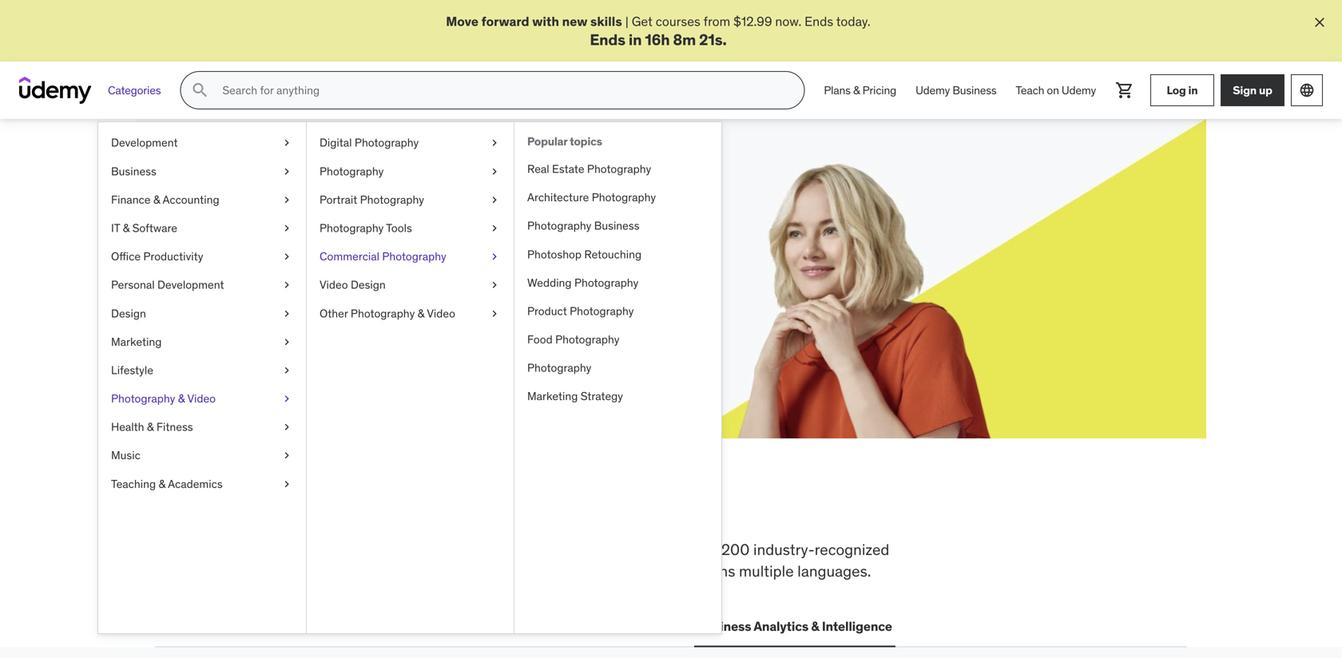 Task type: locate. For each thing, give the bounding box(es) containing it.
today. right now.
[[836, 13, 871, 30]]

video up other
[[320, 278, 348, 292]]

as left little
[[437, 228, 450, 245]]

1 vertical spatial video
[[427, 306, 455, 321]]

& right plans
[[853, 83, 860, 97]]

video down lifestyle link
[[187, 392, 216, 406]]

development link
[[98, 129, 306, 157]]

your
[[331, 189, 389, 222], [259, 228, 283, 245]]

to
[[379, 540, 393, 559]]

photography down "architecture"
[[527, 219, 592, 233]]

& right "teaching"
[[159, 477, 165, 491]]

for for your
[[419, 228, 434, 245]]

marketing inside marketing link
[[111, 335, 162, 349]]

xsmall image inside lifestyle link
[[280, 363, 293, 378]]

development for web
[[188, 618, 268, 635]]

workplace
[[269, 540, 338, 559]]

1 horizontal spatial in
[[629, 30, 642, 49]]

business left teach
[[953, 83, 997, 97]]

content
[[611, 540, 663, 559]]

personal development link
[[98, 271, 306, 299]]

2 horizontal spatial in
[[1189, 83, 1198, 97]]

leadership
[[401, 618, 467, 635]]

xsmall image inside it & software link
[[280, 221, 293, 236]]

design
[[351, 278, 386, 292], [111, 306, 146, 321]]

0 horizontal spatial as
[[437, 228, 450, 245]]

0 horizontal spatial video
[[187, 392, 216, 406]]

it left certifications
[[287, 618, 298, 635]]

teaching & academics link
[[98, 470, 306, 499]]

16h 8m 21s
[[645, 30, 723, 49]]

xsmall image inside the digital photography link
[[488, 135, 501, 151]]

xsmall image inside finance & accounting link
[[280, 192, 293, 208]]

photography up portrait
[[320, 164, 384, 178]]

1 vertical spatial today.
[[316, 246, 350, 263]]

0 horizontal spatial marketing
[[111, 335, 162, 349]]

1 horizontal spatial video
[[320, 278, 348, 292]]

1 vertical spatial photography link
[[515, 354, 722, 383]]

xsmall image inside office productivity link
[[280, 249, 293, 265]]

xsmall image for photography tools
[[488, 221, 501, 236]]

skills up workplace
[[265, 488, 351, 529]]

0 vertical spatial video
[[320, 278, 348, 292]]

development right web
[[188, 618, 268, 635]]

photography right digital
[[355, 136, 419, 150]]

1 vertical spatial design
[[111, 306, 146, 321]]

udemy inside teach on udemy link
[[1062, 83, 1096, 97]]

web development button
[[155, 608, 271, 646]]

& up 'fitness'
[[178, 392, 185, 406]]

photography down real estate photography link
[[592, 190, 656, 205]]

it certifications button
[[284, 608, 385, 646]]

today. inside move forward with new skills | get courses from $12.99 now. ends today. ends in 16h 8m 21s .
[[836, 13, 871, 30]]

for up the potential
[[289, 189, 326, 222]]

xsmall image inside photography link
[[488, 164, 501, 179]]

with left a on the top of page
[[340, 228, 364, 245]]

data
[[486, 618, 514, 635]]

marketing up lifestyle
[[111, 335, 162, 349]]

place
[[603, 488, 687, 529]]

leadership button
[[398, 608, 470, 646]]

photography link up future at the left
[[307, 157, 514, 186]]

udemy right pricing
[[916, 83, 950, 97]]

get
[[632, 13, 653, 30]]

1 horizontal spatial today.
[[836, 13, 871, 30]]

xsmall image inside photography tools 'link'
[[488, 221, 501, 236]]

$12.99
[[734, 13, 772, 30]]

with inside move forward with new skills | get courses from $12.99 now. ends today. ends in 16h 8m 21s .
[[532, 13, 559, 30]]

0 vertical spatial photography link
[[307, 157, 514, 186]]

today. inside skills for your future expand your potential with a course for as little as $12.99. sale ends today.
[[316, 246, 350, 263]]

2 vertical spatial skills
[[342, 540, 376, 559]]

2 vertical spatial in
[[503, 488, 534, 529]]

1 as from the left
[[437, 228, 450, 245]]

lifestyle link
[[98, 356, 306, 385]]

& right finance in the left of the page
[[153, 192, 160, 207]]

xsmall image inside other photography & video link
[[488, 306, 501, 321]]

udemy right on
[[1062, 83, 1096, 97]]

finance
[[111, 192, 151, 207]]

marketing
[[111, 335, 162, 349], [527, 389, 578, 404]]

xsmall image
[[488, 164, 501, 179], [488, 192, 501, 208], [488, 221, 501, 236], [488, 249, 501, 265], [488, 277, 501, 293], [280, 306, 293, 321], [488, 306, 501, 321], [280, 363, 293, 378], [280, 391, 293, 407], [280, 448, 293, 464]]

& inside button
[[811, 618, 819, 635]]

need
[[420, 488, 497, 529]]

& for software
[[123, 221, 130, 235]]

xsmall image inside photography & video link
[[280, 391, 293, 407]]

Search for anything text field
[[219, 77, 785, 104]]

photography inside 'link'
[[320, 221, 384, 235]]

product photography link
[[515, 297, 722, 326]]

2 vertical spatial for
[[667, 540, 685, 559]]

including
[[510, 540, 572, 559]]

wedding photography link
[[515, 269, 722, 297]]

multiple
[[739, 562, 794, 581]]

skills
[[213, 189, 284, 222]]

& for fitness
[[147, 420, 154, 434]]

food photography link
[[515, 326, 722, 354]]

as right little
[[482, 228, 495, 245]]

& right health
[[147, 420, 154, 434]]

development
[[574, 562, 663, 581]]

xsmall image inside personal development link
[[280, 277, 293, 293]]

shopping cart with 0 items image
[[1115, 81, 1135, 100]]

udemy image
[[19, 77, 92, 104]]

2 as from the left
[[482, 228, 495, 245]]

photography up tools
[[360, 192, 424, 207]]

in up including
[[503, 488, 534, 529]]

xsmall image for health & fitness
[[280, 420, 293, 435]]

product
[[527, 304, 567, 318]]

for inside covering critical workplace skills to technical topics, including prep content for over 200 industry-recognized certifications, our catalog supports well-rounded professional development and spans multiple languages.
[[667, 540, 685, 559]]

commercial photography element
[[514, 122, 722, 634]]

development down categories dropdown button
[[111, 136, 178, 150]]

finance & accounting link
[[98, 186, 306, 214]]

finance & accounting
[[111, 192, 219, 207]]

today. down the potential
[[316, 246, 350, 263]]

1 horizontal spatial it
[[287, 618, 298, 635]]

music link
[[98, 442, 306, 470]]

with left new
[[532, 13, 559, 30]]

0 vertical spatial it
[[111, 221, 120, 235]]

photography up commercial
[[320, 221, 384, 235]]

0 vertical spatial today.
[[836, 13, 871, 30]]

xsmall image
[[280, 135, 293, 151], [488, 135, 501, 151], [280, 164, 293, 179], [280, 192, 293, 208], [280, 221, 293, 236], [280, 249, 293, 265], [280, 277, 293, 293], [280, 334, 293, 350], [280, 420, 293, 435], [280, 476, 293, 492]]

xsmall image inside video design link
[[488, 277, 501, 293]]

business down spans
[[697, 618, 751, 635]]

you
[[357, 488, 414, 529]]

for for workplace
[[667, 540, 685, 559]]

xsmall image for finance & accounting
[[280, 192, 293, 208]]

1 horizontal spatial with
[[532, 13, 559, 30]]

food photography
[[527, 332, 620, 347]]

1 udemy from the left
[[916, 83, 950, 97]]

photography & video
[[111, 392, 216, 406]]

covering
[[155, 540, 216, 559]]

0 horizontal spatial in
[[503, 488, 534, 529]]

1 vertical spatial it
[[287, 618, 298, 635]]

design link
[[98, 299, 306, 328]]

for right tools
[[419, 228, 434, 245]]

xsmall image inside music link
[[280, 448, 293, 464]]

& inside 'link'
[[159, 477, 165, 491]]

skills
[[590, 13, 622, 30], [265, 488, 351, 529], [342, 540, 376, 559]]

1 vertical spatial with
[[340, 228, 364, 245]]

0 vertical spatial marketing
[[111, 335, 162, 349]]

0 vertical spatial your
[[331, 189, 389, 222]]

0 horizontal spatial udemy
[[916, 83, 950, 97]]

udemy
[[916, 83, 950, 97], [1062, 83, 1096, 97]]

well-
[[394, 562, 427, 581]]

0 horizontal spatial with
[[340, 228, 364, 245]]

ends down |
[[590, 30, 626, 49]]

0 vertical spatial in
[[629, 30, 642, 49]]

for up the and
[[667, 540, 685, 559]]

architecture
[[527, 190, 589, 205]]

0 horizontal spatial it
[[111, 221, 120, 235]]

course
[[377, 228, 416, 245]]

video down video design link
[[427, 306, 455, 321]]

1 horizontal spatial marketing
[[527, 389, 578, 404]]

personal
[[111, 278, 155, 292]]

ends right now.
[[805, 13, 834, 30]]

1 horizontal spatial design
[[351, 278, 386, 292]]

skills inside covering critical workplace skills to technical topics, including prep content for over 200 industry-recognized certifications, our catalog supports well-rounded professional development and spans multiple languages.
[[342, 540, 376, 559]]

design down personal
[[111, 306, 146, 321]]

your up sale
[[259, 228, 283, 245]]

commercial photography
[[320, 249, 446, 264]]

it up office
[[111, 221, 120, 235]]

in right log
[[1189, 83, 1198, 97]]

0 horizontal spatial for
[[289, 189, 326, 222]]

video design
[[320, 278, 386, 292]]

xsmall image for other photography & video
[[488, 306, 501, 321]]

xsmall image inside design link
[[280, 306, 293, 321]]

xsmall image inside business link
[[280, 164, 293, 179]]

1 horizontal spatial udemy
[[1062, 83, 1096, 97]]

ends
[[285, 246, 313, 263]]

0 horizontal spatial design
[[111, 306, 146, 321]]

2 udemy from the left
[[1062, 83, 1096, 97]]

0 horizontal spatial your
[[259, 228, 283, 245]]

xsmall image for music
[[280, 448, 293, 464]]

xsmall image inside the teaching & academics 'link'
[[280, 476, 293, 492]]

photoshop retouching link
[[515, 240, 722, 269]]

2 vertical spatial development
[[188, 618, 268, 635]]

xsmall image inside commercial photography link
[[488, 249, 501, 265]]

0 horizontal spatial today.
[[316, 246, 350, 263]]

plans & pricing link
[[814, 71, 906, 110]]

1 vertical spatial in
[[1189, 83, 1198, 97]]

marketing left strategy
[[527, 389, 578, 404]]

your up a on the top of page
[[331, 189, 389, 222]]

2 horizontal spatial for
[[667, 540, 685, 559]]

photography business link
[[515, 212, 722, 240]]

photography up architecture photography link
[[587, 162, 651, 176]]

it for it & software
[[111, 221, 120, 235]]

video design link
[[307, 271, 514, 299]]

little
[[453, 228, 479, 245]]

supports
[[330, 562, 390, 581]]

in down get
[[629, 30, 642, 49]]

photography down course
[[382, 249, 446, 264]]

1 vertical spatial for
[[419, 228, 434, 245]]

certifications
[[300, 618, 382, 635]]

skills up supports
[[342, 540, 376, 559]]

& right the analytics
[[811, 618, 819, 635]]

development down office productivity link
[[157, 278, 224, 292]]

photography & video link
[[98, 385, 306, 413]]

xsmall image inside development link
[[280, 135, 293, 151]]

0 vertical spatial with
[[532, 13, 559, 30]]

sign up
[[1233, 83, 1273, 97]]

in inside move forward with new skills | get courses from $12.99 now. ends today. ends in 16h 8m 21s .
[[629, 30, 642, 49]]

intelligence
[[822, 618, 892, 635]]

xsmall image for personal development
[[280, 277, 293, 293]]

log in link
[[1151, 74, 1215, 106]]

marketing inside marketing strategy "link"
[[527, 389, 578, 404]]

digital photography
[[320, 136, 419, 150]]

1 horizontal spatial photography link
[[515, 354, 722, 383]]

1 vertical spatial development
[[157, 278, 224, 292]]

0 vertical spatial development
[[111, 136, 178, 150]]

photography link up strategy
[[515, 354, 722, 383]]

office productivity link
[[98, 243, 306, 271]]

1 horizontal spatial for
[[419, 228, 434, 245]]

0 vertical spatial skills
[[590, 13, 622, 30]]

1 vertical spatial marketing
[[527, 389, 578, 404]]

xsmall image inside marketing link
[[280, 334, 293, 350]]

xsmall image for lifestyle
[[280, 363, 293, 378]]

it inside button
[[287, 618, 298, 635]]

design down commercial photography
[[351, 278, 386, 292]]

skills left |
[[590, 13, 622, 30]]

now.
[[775, 13, 802, 30]]

business down architecture photography link
[[594, 219, 640, 233]]

2 horizontal spatial video
[[427, 306, 455, 321]]

.
[[723, 30, 727, 49]]

xsmall image inside health & fitness link
[[280, 420, 293, 435]]

& up office
[[123, 221, 130, 235]]

health & fitness link
[[98, 413, 306, 442]]

a
[[367, 228, 374, 245]]

other photography & video
[[320, 306, 455, 321]]

xsmall image inside the portrait photography link
[[488, 192, 501, 208]]

portrait
[[320, 192, 357, 207]]

future
[[394, 189, 472, 222]]

development inside button
[[188, 618, 268, 635]]

xsmall image for it & software
[[280, 221, 293, 236]]

business link
[[98, 157, 306, 186]]

1 horizontal spatial as
[[482, 228, 495, 245]]

potential
[[286, 228, 337, 245]]

on
[[1047, 83, 1059, 97]]

1 horizontal spatial your
[[331, 189, 389, 222]]

pricing
[[863, 83, 897, 97]]

data science
[[486, 618, 564, 635]]

it
[[111, 221, 120, 235], [287, 618, 298, 635]]

commercial
[[320, 249, 380, 264]]



Task type: describe. For each thing, give the bounding box(es) containing it.
& down video design link
[[418, 306, 425, 321]]

teaching & academics
[[111, 477, 223, 491]]

science
[[517, 618, 564, 635]]

critical
[[219, 540, 265, 559]]

submit search image
[[190, 81, 210, 100]]

office productivity
[[111, 249, 203, 264]]

product photography
[[527, 304, 634, 318]]

marketing for marketing
[[111, 335, 162, 349]]

choose a language image
[[1299, 82, 1315, 98]]

photography tools
[[320, 221, 412, 235]]

xsmall image for development
[[280, 135, 293, 151]]

up
[[1259, 83, 1273, 97]]

one
[[540, 488, 597, 529]]

it certifications
[[287, 618, 382, 635]]

expand
[[213, 228, 256, 245]]

business analytics & intelligence
[[697, 618, 892, 635]]

& for pricing
[[853, 83, 860, 97]]

xsmall image for commercial photography
[[488, 249, 501, 265]]

with inside skills for your future expand your potential with a course for as little as $12.99. sale ends today.
[[340, 228, 364, 245]]

photography business
[[527, 219, 640, 233]]

communication button
[[580, 608, 681, 646]]

sign up link
[[1221, 74, 1285, 106]]

1 vertical spatial skills
[[265, 488, 351, 529]]

architecture photography
[[527, 190, 656, 205]]

& for accounting
[[153, 192, 160, 207]]

marketing for marketing strategy
[[527, 389, 578, 404]]

business inside button
[[697, 618, 751, 635]]

it for it certifications
[[287, 618, 298, 635]]

1 vertical spatial your
[[259, 228, 283, 245]]

skills inside move forward with new skills | get courses from $12.99 now. ends today. ends in 16h 8m 21s .
[[590, 13, 622, 30]]

xsmall image for portrait photography
[[488, 192, 501, 208]]

udemy inside udemy business link
[[916, 83, 950, 97]]

new
[[562, 13, 588, 30]]

move
[[446, 13, 479, 30]]

portrait photography
[[320, 192, 424, 207]]

2 vertical spatial video
[[187, 392, 216, 406]]

business up finance in the left of the page
[[111, 164, 156, 178]]

photography down wedding photography link
[[570, 304, 634, 318]]

xsmall image for digital photography
[[488, 135, 501, 151]]

marketing strategy link
[[515, 383, 722, 411]]

log
[[1167, 83, 1186, 97]]

0 horizontal spatial ends
[[590, 30, 626, 49]]

covering critical workplace skills to technical topics, including prep content for over 200 industry-recognized certifications, our catalog supports well-rounded professional development and spans multiple languages.
[[155, 540, 890, 581]]

communication
[[583, 618, 678, 635]]

digital
[[320, 136, 352, 150]]

professional
[[487, 562, 570, 581]]

categories button
[[98, 71, 170, 110]]

xsmall image for teaching & academics
[[280, 476, 293, 492]]

analytics
[[754, 618, 809, 635]]

spans
[[695, 562, 735, 581]]

recognized
[[815, 540, 890, 559]]

real
[[527, 162, 549, 176]]

0 vertical spatial for
[[289, 189, 326, 222]]

catalog
[[276, 562, 327, 581]]

health & fitness
[[111, 420, 193, 434]]

it & software
[[111, 221, 177, 235]]

business analytics & intelligence button
[[694, 608, 896, 646]]

tools
[[386, 221, 412, 235]]

0 horizontal spatial photography link
[[307, 157, 514, 186]]

real estate photography
[[527, 162, 651, 176]]

accounting
[[163, 192, 219, 207]]

xsmall image for video design
[[488, 277, 501, 293]]

industry-
[[753, 540, 815, 559]]

$12.99.
[[213, 246, 254, 263]]

topics,
[[461, 540, 507, 559]]

xsmall image for photography & video
[[280, 391, 293, 407]]

photography down product photography
[[555, 332, 620, 347]]

& for academics
[[159, 477, 165, 491]]

marketing strategy
[[527, 389, 623, 404]]

1 horizontal spatial ends
[[805, 13, 834, 30]]

teach on udemy
[[1016, 83, 1096, 97]]

wedding photography
[[527, 276, 639, 290]]

the
[[208, 488, 259, 529]]

food
[[527, 332, 553, 347]]

other
[[320, 306, 348, 321]]

& for video
[[178, 392, 185, 406]]

photography up health & fitness
[[111, 392, 175, 406]]

business inside commercial photography element
[[594, 219, 640, 233]]

photography down video design link
[[351, 306, 415, 321]]

move forward with new skills | get courses from $12.99 now. ends today. ends in 16h 8m 21s .
[[446, 13, 871, 49]]

courses
[[656, 13, 701, 30]]

development for personal
[[157, 278, 224, 292]]

rounded
[[427, 562, 484, 581]]

personal development
[[111, 278, 224, 292]]

web development
[[158, 618, 268, 635]]

udemy business
[[916, 83, 997, 97]]

photoshop retouching
[[527, 247, 642, 261]]

marketing link
[[98, 328, 306, 356]]

over
[[689, 540, 718, 559]]

xsmall image for office productivity
[[280, 249, 293, 265]]

it & software link
[[98, 214, 306, 243]]

close image
[[1312, 14, 1328, 30]]

wedding
[[527, 276, 572, 290]]

photoshop
[[527, 247, 582, 261]]

all
[[155, 488, 202, 529]]

other photography & video link
[[307, 299, 514, 328]]

xsmall image for business
[[280, 164, 293, 179]]

udemy business link
[[906, 71, 1006, 110]]

xsmall image for design
[[280, 306, 293, 321]]

from
[[704, 13, 730, 30]]

fitness
[[157, 420, 193, 434]]

estate
[[552, 162, 584, 176]]

topics
[[570, 134, 602, 149]]

categories
[[108, 83, 161, 97]]

productivity
[[143, 249, 203, 264]]

data science button
[[483, 608, 567, 646]]

photography down food photography
[[527, 361, 592, 375]]

photography down retouching
[[574, 276, 639, 290]]

sign
[[1233, 83, 1257, 97]]

certifications,
[[155, 562, 247, 581]]

xsmall image for photography
[[488, 164, 501, 179]]

forward
[[481, 13, 529, 30]]

music
[[111, 448, 140, 463]]

teach
[[1016, 83, 1045, 97]]

0 vertical spatial design
[[351, 278, 386, 292]]

xsmall image for marketing
[[280, 334, 293, 350]]



Task type: vqa. For each thing, say whether or not it's contained in the screenshot.
the 'try free courses or enroll in paid courses'
no



